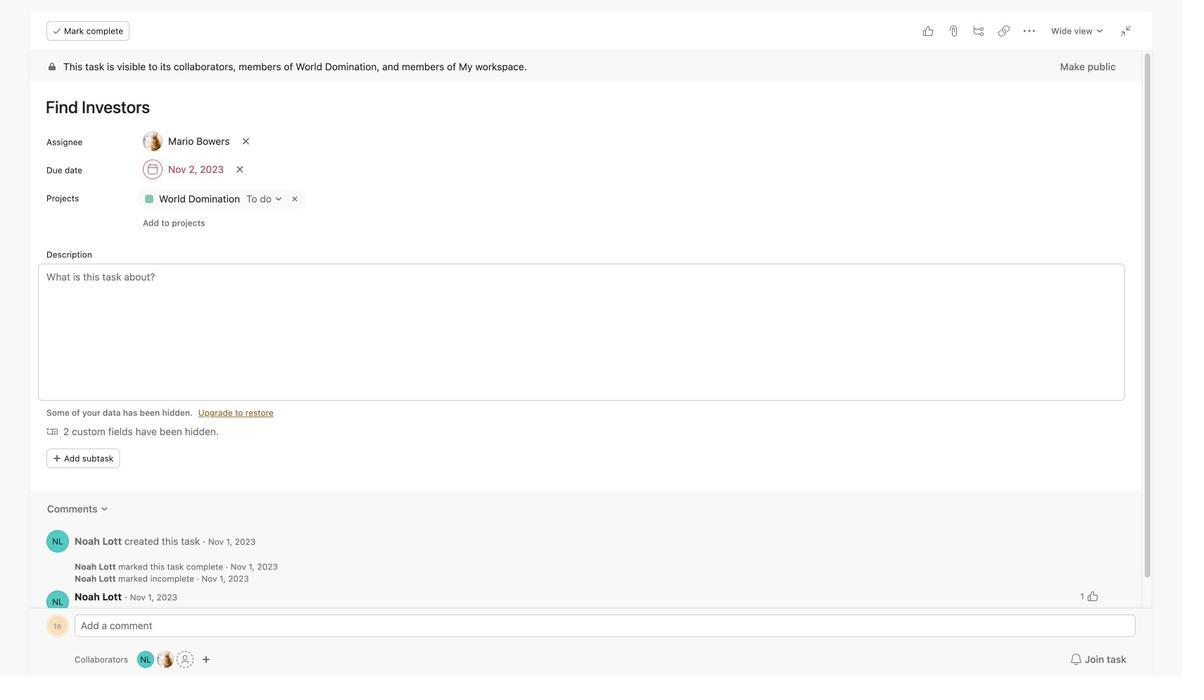 Task type: vqa. For each thing, say whether or not it's contained in the screenshot.
2nd Open user profile Image from the bottom
yes



Task type: locate. For each thing, give the bounding box(es) containing it.
0 horizontal spatial add or remove collaborators image
[[137, 652, 154, 669]]

attachments: add a file to this task, find investors image
[[948, 25, 959, 37]]

remove image
[[289, 194, 300, 205]]

Task Name text field
[[37, 91, 1125, 123]]

add or remove collaborators image
[[137, 652, 154, 669], [157, 652, 174, 669]]

clear due date image
[[236, 165, 244, 174]]

add or remove collaborators image
[[202, 656, 211, 664]]

comments image
[[100, 505, 109, 514]]

0 likes. click to like this task image
[[923, 25, 934, 37]]

remove assignee image
[[242, 137, 250, 146]]

open user profile image
[[46, 531, 69, 553]]

1 horizontal spatial add or remove collaborators image
[[157, 652, 174, 669]]

1 add or remove collaborators image from the left
[[137, 652, 154, 669]]

collapse task pane image
[[1120, 25, 1132, 37]]

main content
[[30, 51, 1142, 639]]



Task type: describe. For each thing, give the bounding box(es) containing it.
more actions for this task image
[[1024, 25, 1035, 37]]

open user profile image
[[46, 591, 69, 614]]

2 add or remove collaborators image from the left
[[157, 652, 174, 669]]

1 like. click to like this task comment image
[[1087, 591, 1099, 602]]

main content inside the find investors 'dialog'
[[30, 51, 1142, 639]]

copy task link image
[[999, 25, 1010, 37]]

add subtask image
[[973, 25, 985, 37]]

find investors dialog
[[30, 11, 1153, 678]]



